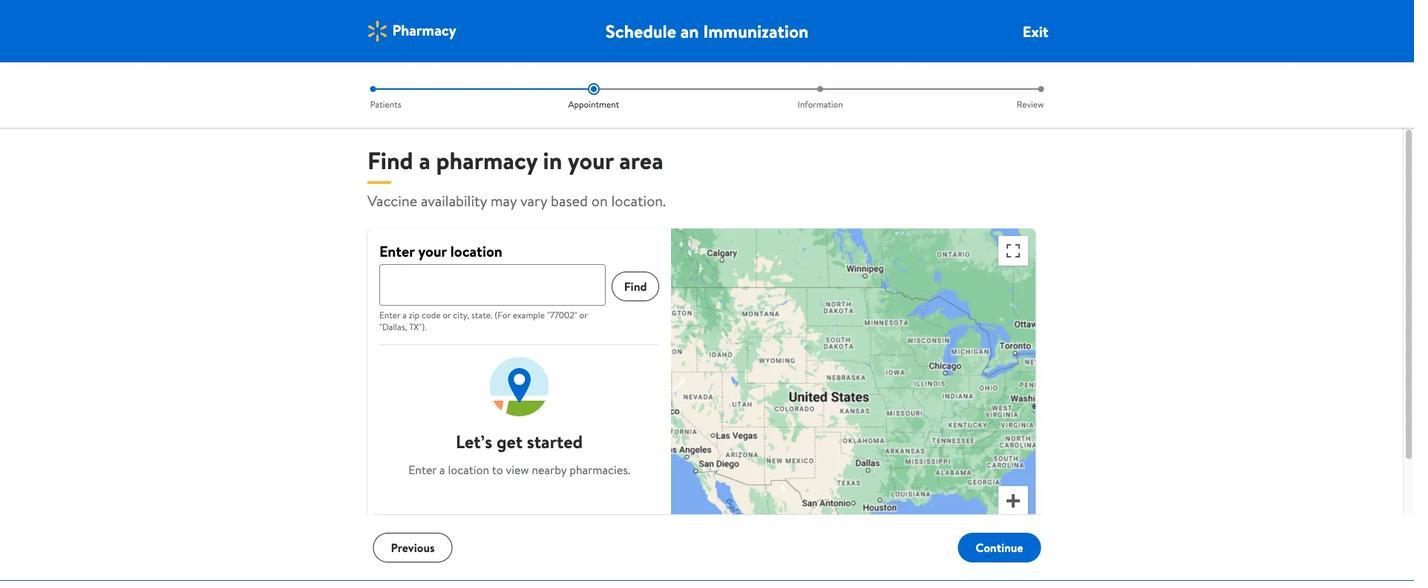 Task type: vqa. For each thing, say whether or not it's contained in the screenshot.
or
yes



Task type: locate. For each thing, give the bounding box(es) containing it.
appointment list item
[[480, 83, 707, 110]]

2 horizontal spatial a
[[440, 462, 445, 478]]

0 vertical spatial a
[[419, 144, 430, 177]]

your
[[568, 144, 614, 177], [418, 241, 447, 261]]

enter
[[379, 241, 415, 261], [379, 308, 400, 321], [409, 462, 437, 478]]

or left city,
[[443, 308, 451, 321]]

vaccine
[[368, 190, 417, 211]]

location
[[450, 241, 503, 261], [448, 462, 489, 478]]

review
[[1017, 98, 1044, 110]]

1 horizontal spatial a
[[419, 144, 430, 177]]

0 vertical spatial enter
[[379, 241, 415, 261]]

0 vertical spatial find
[[368, 144, 413, 177]]

schedule
[[606, 19, 676, 43]]

a inside enter a zip code or city, state. (for example "77002" or "dallas, tx").
[[403, 308, 407, 321]]

1 vertical spatial enter
[[379, 308, 400, 321]]

list
[[367, 83, 1047, 110]]

continue
[[976, 540, 1023, 556]]

1 horizontal spatial your
[[568, 144, 614, 177]]

1 vertical spatial find
[[624, 278, 647, 295]]

zip
[[409, 308, 420, 321]]

your down availability
[[418, 241, 447, 261]]

based
[[551, 190, 588, 211]]

on
[[592, 190, 608, 211]]

information list item
[[707, 83, 934, 110]]

2 vertical spatial a
[[440, 462, 445, 478]]

find for find a pharmacy in your area
[[368, 144, 413, 177]]

state.
[[472, 308, 493, 321]]

1 vertical spatial your
[[418, 241, 447, 261]]

0 horizontal spatial a
[[403, 308, 407, 321]]

a
[[419, 144, 430, 177], [403, 308, 407, 321], [440, 462, 445, 478]]

location left to
[[448, 462, 489, 478]]

immunization
[[703, 19, 809, 43]]

find a pharmacy in your area
[[368, 144, 663, 177]]

or
[[443, 308, 451, 321], [579, 308, 588, 321]]

0 horizontal spatial your
[[418, 241, 447, 261]]

1 vertical spatial location
[[448, 462, 489, 478]]

location.
[[611, 190, 666, 211]]

a up availability
[[419, 144, 430, 177]]

0 horizontal spatial or
[[443, 308, 451, 321]]

a left zip
[[403, 308, 407, 321]]

0 horizontal spatial find
[[368, 144, 413, 177]]

location for a
[[448, 462, 489, 478]]

let's get started
[[456, 429, 583, 454]]

location up enter a zip code or city, state. (for example "77002" or "dallas, tx"). text field
[[450, 241, 503, 261]]

information
[[798, 98, 843, 110]]

schedule an immunization
[[606, 19, 809, 43]]

1 vertical spatial a
[[403, 308, 407, 321]]

area
[[619, 144, 663, 177]]

a left to
[[440, 462, 445, 478]]

enter your location
[[379, 241, 503, 261]]

1 horizontal spatial find
[[624, 278, 647, 295]]

0 vertical spatial your
[[568, 144, 614, 177]]

find
[[368, 144, 413, 177], [624, 278, 647, 295]]

enter a zip code or city, state. (for example "77002" or "dallas, tx").
[[379, 308, 588, 333]]

enter for enter your location
[[379, 241, 415, 261]]

enter your location element
[[379, 264, 606, 333]]

pharmacy button
[[366, 19, 456, 43]]

code
[[422, 308, 441, 321]]

find inside button
[[624, 278, 647, 295]]

Enter a zip code or city, state. (For example "77002" or "Dallas, TX"). text field
[[379, 264, 606, 306]]

1 horizontal spatial or
[[579, 308, 588, 321]]

or right "77002"
[[579, 308, 588, 321]]

2 vertical spatial enter
[[409, 462, 437, 478]]

enter inside enter a zip code or city, state. (for example "77002" or "dallas, tx").
[[379, 308, 400, 321]]

your right in
[[568, 144, 614, 177]]

0 vertical spatial location
[[450, 241, 503, 261]]



Task type: describe. For each thing, give the bounding box(es) containing it.
list containing patients
[[367, 83, 1047, 110]]

enter a location to view nearby pharmacies.
[[409, 462, 630, 478]]

an
[[681, 19, 699, 43]]

availability
[[421, 190, 487, 211]]

let's
[[456, 429, 492, 454]]

may
[[491, 190, 517, 211]]

exit button
[[1023, 21, 1049, 42]]

view
[[506, 462, 529, 478]]

pharmacy
[[436, 144, 537, 177]]

"77002"
[[547, 308, 577, 321]]

2 or from the left
[[579, 308, 588, 321]]

a for location
[[440, 462, 445, 478]]

in
[[543, 144, 562, 177]]

patients list item
[[367, 83, 480, 110]]

to
[[492, 462, 503, 478]]

a for pharmacy
[[419, 144, 430, 177]]

enter for enter a zip code or city, state. (for example "77002" or "dallas, tx").
[[379, 308, 400, 321]]

nearby
[[532, 462, 567, 478]]

map region
[[545, 194, 1116, 574]]

previous button
[[373, 533, 453, 563]]

(for
[[495, 308, 511, 321]]

pharmacy
[[392, 19, 456, 40]]

vaccine availability may vary based on location.
[[368, 190, 666, 211]]

appointment
[[568, 98, 619, 110]]

example
[[513, 308, 545, 321]]

patients
[[370, 98, 401, 110]]

exit
[[1023, 21, 1049, 42]]

continue button
[[958, 533, 1041, 563]]

pharmacies.
[[570, 462, 630, 478]]

get
[[497, 429, 523, 454]]

previous
[[391, 540, 435, 556]]

tx").
[[409, 320, 427, 333]]

started
[[527, 429, 583, 454]]

city,
[[453, 308, 469, 321]]

a for zip
[[403, 308, 407, 321]]

vary
[[520, 190, 547, 211]]

1 or from the left
[[443, 308, 451, 321]]

find for find
[[624, 278, 647, 295]]

enter for enter a location to view nearby pharmacies.
[[409, 462, 437, 478]]

review list item
[[934, 83, 1047, 110]]

find button
[[612, 272, 659, 301]]

"dallas,
[[379, 320, 407, 333]]

location for your
[[450, 241, 503, 261]]



